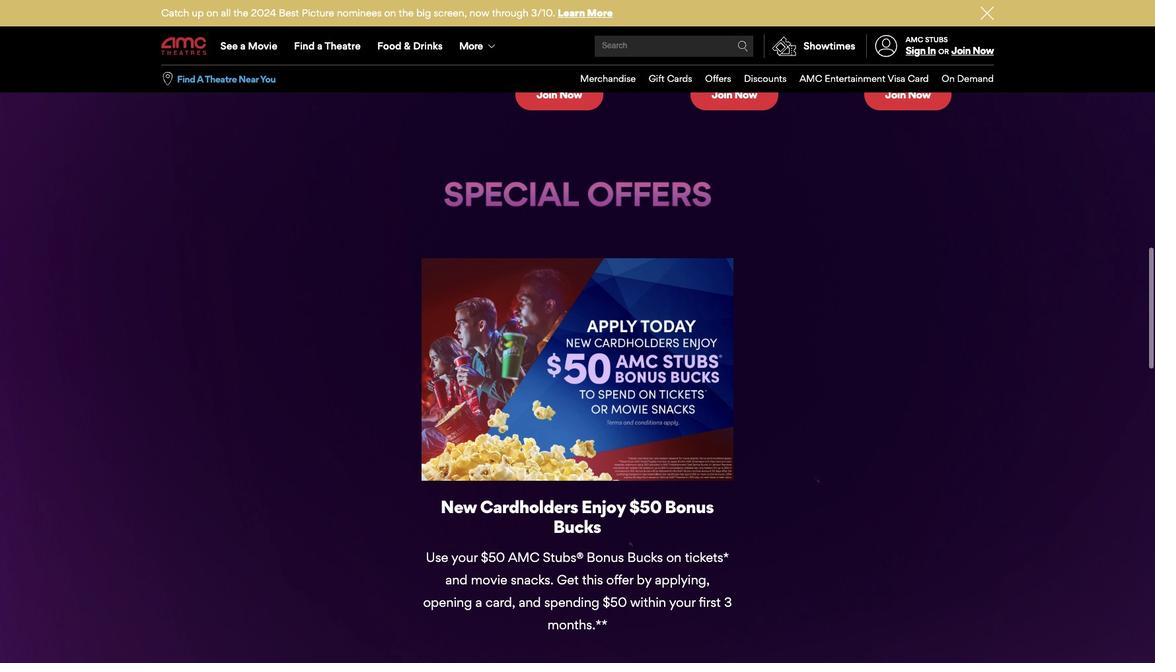 Task type: describe. For each thing, give the bounding box(es) containing it.
or
[[939, 47, 950, 56]]

first
[[699, 595, 721, 611]]

amc entertainment visa card
[[800, 73, 929, 84]]

find for find a theatre near you
[[177, 73, 195, 84]]

2 the from the left
[[399, 7, 414, 19]]

all
[[221, 7, 231, 19]]

join for 1st join now link from the left
[[537, 88, 558, 101]]

showtimes image
[[765, 34, 804, 58]]

offers link
[[693, 65, 732, 92]]

card
[[908, 73, 929, 84]]

amc stubs image
[[161, 0, 995, 68]]

join inside amc stubs sign in or join now
[[952, 44, 971, 57]]

visa
[[888, 73, 906, 84]]

on demand link
[[929, 65, 995, 92]]

on inside use your $50 amc stubs® bonus bucks on tickets* and movie snacks. get this offer by applying, opening a card, and spending $50 within your first 3 months.**
[[667, 550, 682, 566]]

new cardholders enjoy $50 bonus bucks image
[[422, 259, 734, 481]]

by
[[637, 573, 652, 589]]

gift cards
[[649, 73, 693, 84]]

find a theatre link
[[286, 28, 369, 65]]

submit search icon image
[[738, 41, 749, 52]]

3
[[725, 595, 732, 611]]

theatre for a
[[205, 73, 237, 84]]

menu containing more
[[161, 28, 995, 65]]

this
[[583, 573, 603, 589]]

join now for third join now link
[[886, 88, 931, 101]]

new cardholders enjoy $50 bonus bucks
[[441, 496, 714, 537]]

within
[[631, 595, 667, 611]]

1 join now link from the left
[[516, 80, 604, 110]]

demand
[[958, 73, 995, 84]]

0 horizontal spatial your
[[452, 550, 478, 566]]

on demand
[[942, 73, 995, 84]]

find for find a theatre
[[294, 40, 315, 52]]

now for third join now link
[[909, 88, 931, 101]]

offers
[[706, 73, 732, 84]]

new
[[441, 496, 477, 518]]

1 the from the left
[[234, 7, 249, 19]]

food & drinks
[[378, 40, 443, 52]]

1 horizontal spatial your
[[670, 595, 696, 611]]

snacks.
[[511, 573, 554, 589]]

join for 2nd join now link from the right
[[712, 88, 733, 101]]

merchandise
[[581, 73, 636, 84]]

you
[[260, 73, 276, 84]]

bonus inside use your $50 amc stubs® bonus bucks on tickets* and movie snacks. get this offer by applying, opening a card, and spending $50 within your first 3 months.**
[[587, 550, 624, 566]]

a for theatre
[[317, 40, 323, 52]]

learn
[[558, 7, 585, 19]]

2024
[[251, 7, 276, 19]]

join for third join now link
[[886, 88, 906, 101]]

stubs®
[[543, 550, 584, 566]]

use
[[426, 550, 449, 566]]

applying,
[[655, 573, 710, 589]]

0 horizontal spatial and
[[446, 573, 468, 589]]

menu containing merchandise
[[568, 65, 995, 92]]

3 join now link from the left
[[865, 80, 953, 110]]

use your $50 amc stubs® bonus bucks on tickets* and movie snacks. get this offer by applying, opening a card, and spending $50 within your first 3 months.**
[[423, 550, 732, 634]]

up
[[192, 7, 204, 19]]

1 horizontal spatial more
[[588, 7, 613, 19]]

movie
[[471, 573, 508, 589]]

now for 1st join now link from the left
[[560, 88, 583, 101]]

theatre for a
[[325, 40, 361, 52]]

big
[[417, 7, 431, 19]]

1 vertical spatial $50
[[481, 550, 505, 566]]

best
[[279, 7, 299, 19]]

discounts
[[745, 73, 787, 84]]

stubs
[[926, 35, 949, 44]]

learn more link
[[558, 7, 613, 19]]

see a movie
[[221, 40, 278, 52]]

gift
[[649, 73, 665, 84]]

a for movie
[[240, 40, 246, 52]]

merchandise link
[[568, 65, 636, 92]]

food
[[378, 40, 402, 52]]

amc entertainment visa card link
[[787, 65, 929, 92]]

food & drinks link
[[369, 28, 451, 65]]

through
[[492, 7, 529, 19]]

a inside use your $50 amc stubs® bonus bucks on tickets* and movie snacks. get this offer by applying, opening a card, and spending $50 within your first 3 months.**
[[476, 595, 483, 611]]

1 horizontal spatial and
[[519, 595, 541, 611]]

showtimes link
[[764, 34, 856, 58]]



Task type: vqa. For each thing, say whether or not it's contained in the screenshot.
Days
no



Task type: locate. For each thing, give the bounding box(es) containing it.
1 vertical spatial find
[[177, 73, 195, 84]]

0 vertical spatial menu
[[161, 28, 995, 65]]

gift cards link
[[636, 65, 693, 92]]

$50 down offer
[[603, 595, 627, 611]]

theatre down nominees
[[325, 40, 361, 52]]

0 vertical spatial and
[[446, 573, 468, 589]]

amc up sign
[[906, 35, 924, 44]]

menu down learn
[[161, 28, 995, 65]]

cardholders
[[480, 496, 579, 518]]

now down discounts
[[735, 88, 758, 101]]

menu down showtimes image
[[568, 65, 995, 92]]

now up demand
[[973, 44, 995, 57]]

more
[[588, 7, 613, 19], [460, 40, 483, 52]]

a right see
[[240, 40, 246, 52]]

0 horizontal spatial join now
[[537, 88, 583, 101]]

the left big
[[399, 7, 414, 19]]

1 horizontal spatial on
[[385, 7, 396, 19]]

2 vertical spatial amc
[[508, 550, 540, 566]]

3/10.
[[532, 7, 556, 19]]

more button
[[451, 28, 507, 65]]

2 vertical spatial $50
[[603, 595, 627, 611]]

1 vertical spatial bucks
[[628, 550, 664, 566]]

find
[[294, 40, 315, 52], [177, 73, 195, 84]]

1 vertical spatial menu
[[568, 65, 995, 92]]

join left merchandise link
[[537, 88, 558, 101]]

amc down showtimes link
[[800, 73, 823, 84]]

now for 2nd join now link from the right
[[735, 88, 758, 101]]

2 join now link from the left
[[691, 80, 779, 110]]

0 horizontal spatial bucks
[[554, 516, 601, 537]]

a
[[197, 73, 203, 84]]

1 horizontal spatial join now link
[[691, 80, 779, 110]]

join now link down sign
[[865, 80, 953, 110]]

user profile image
[[868, 35, 905, 57]]

1 join now from the left
[[537, 88, 583, 101]]

a down picture
[[317, 40, 323, 52]]

join now for 2nd join now link from the right
[[712, 88, 758, 101]]

0 horizontal spatial find
[[177, 73, 195, 84]]

0 vertical spatial bucks
[[554, 516, 601, 537]]

bucks inside use your $50 amc stubs® bonus bucks on tickets* and movie snacks. get this offer by applying, opening a card, and spending $50 within your first 3 months.**
[[628, 550, 664, 566]]

theatre inside menu
[[325, 40, 361, 52]]

picture
[[302, 7, 334, 19]]

join down the visa
[[886, 88, 906, 101]]

find a theatre near you
[[177, 73, 276, 84]]

more right learn
[[588, 7, 613, 19]]

bonus up this
[[587, 550, 624, 566]]

1 vertical spatial bonus
[[587, 550, 624, 566]]

0 horizontal spatial a
[[240, 40, 246, 52]]

$50 right enjoy
[[630, 496, 662, 518]]

0 horizontal spatial join now link
[[516, 80, 604, 110]]

bonus up tickets*
[[665, 496, 714, 518]]

join now link
[[516, 80, 604, 110], [691, 80, 779, 110], [865, 80, 953, 110]]

amc inside amc stubs sign in or join now
[[906, 35, 924, 44]]

0 horizontal spatial bonus
[[587, 550, 624, 566]]

bonus inside new cardholders enjoy $50 bonus bucks
[[665, 496, 714, 518]]

join now down offers
[[712, 88, 758, 101]]

spending
[[545, 595, 600, 611]]

1 horizontal spatial $50
[[603, 595, 627, 611]]

drinks
[[413, 40, 443, 52]]

1 vertical spatial more
[[460, 40, 483, 52]]

find inside button
[[177, 73, 195, 84]]

find left a in the left of the page
[[177, 73, 195, 84]]

0 horizontal spatial more
[[460, 40, 483, 52]]

and up opening
[[446, 573, 468, 589]]

1 vertical spatial amc
[[800, 73, 823, 84]]

1 vertical spatial and
[[519, 595, 541, 611]]

0 horizontal spatial on
[[207, 7, 218, 19]]

entertainment
[[825, 73, 886, 84]]

catch
[[161, 7, 189, 19]]

2 join now from the left
[[712, 88, 758, 101]]

the right 'all' on the top
[[234, 7, 249, 19]]

1 horizontal spatial the
[[399, 7, 414, 19]]

find a theatre
[[294, 40, 361, 52]]

now
[[470, 7, 490, 19]]

the
[[234, 7, 249, 19], [399, 7, 414, 19]]

showtimes
[[804, 40, 856, 52]]

0 vertical spatial theatre
[[325, 40, 361, 52]]

0 vertical spatial more
[[588, 7, 613, 19]]

now down merchandise
[[560, 88, 583, 101]]

more inside button
[[460, 40, 483, 52]]

find inside menu
[[294, 40, 315, 52]]

$50 up 'movie'
[[481, 550, 505, 566]]

amc for visa
[[800, 73, 823, 84]]

0 horizontal spatial $50
[[481, 550, 505, 566]]

join now down merchandise
[[537, 88, 583, 101]]

0 horizontal spatial amc
[[508, 550, 540, 566]]

2 horizontal spatial on
[[667, 550, 682, 566]]

catch up on all the 2024 best picture nominees on the big screen, now through 3/10. learn more
[[161, 7, 613, 19]]

and
[[446, 573, 468, 589], [519, 595, 541, 611]]

theatre
[[325, 40, 361, 52], [205, 73, 237, 84]]

1 horizontal spatial bonus
[[665, 496, 714, 518]]

theatre inside button
[[205, 73, 237, 84]]

your
[[452, 550, 478, 566], [670, 595, 696, 611]]

nominees
[[337, 7, 382, 19]]

amc up snacks.
[[508, 550, 540, 566]]

&
[[404, 40, 411, 52]]

a
[[240, 40, 246, 52], [317, 40, 323, 52], [476, 595, 483, 611]]

now down card
[[909, 88, 931, 101]]

amc stubs sign in or join now
[[906, 35, 995, 57]]

theatre right a in the left of the page
[[205, 73, 237, 84]]

$50
[[630, 496, 662, 518], [481, 550, 505, 566], [603, 595, 627, 611]]

discounts link
[[732, 65, 787, 92]]

2 horizontal spatial a
[[476, 595, 483, 611]]

bucks up stubs®
[[554, 516, 601, 537]]

a left card,
[[476, 595, 483, 611]]

special offers image
[[445, 182, 711, 239]]

search the AMC website text field
[[600, 41, 738, 51]]

find down picture
[[294, 40, 315, 52]]

join now
[[537, 88, 583, 101], [712, 88, 758, 101], [886, 88, 931, 101]]

join right the or
[[952, 44, 971, 57]]

menu
[[161, 28, 995, 65], [568, 65, 995, 92]]

more down now
[[460, 40, 483, 52]]

find a theatre near you button
[[177, 73, 276, 85]]

2 horizontal spatial join now link
[[865, 80, 953, 110]]

3 join now from the left
[[886, 88, 931, 101]]

bucks
[[554, 516, 601, 537], [628, 550, 664, 566]]

0 vertical spatial amc
[[906, 35, 924, 44]]

1 horizontal spatial bucks
[[628, 550, 664, 566]]

sign
[[906, 44, 926, 57]]

amc
[[906, 35, 924, 44], [800, 73, 823, 84], [508, 550, 540, 566]]

movie
[[248, 40, 278, 52]]

1 horizontal spatial join now
[[712, 88, 758, 101]]

cards
[[668, 73, 693, 84]]

join now for 1st join now link from the left
[[537, 88, 583, 101]]

near
[[239, 73, 259, 84]]

join now link down submit search icon
[[691, 80, 779, 110]]

get
[[557, 573, 579, 589]]

offer
[[607, 573, 634, 589]]

amc for sign
[[906, 35, 924, 44]]

$50 inside new cardholders enjoy $50 bonus bucks
[[630, 496, 662, 518]]

1 vertical spatial your
[[670, 595, 696, 611]]

see a movie link
[[212, 28, 286, 65]]

0 vertical spatial $50
[[630, 496, 662, 518]]

bonus
[[665, 496, 714, 518], [587, 550, 624, 566]]

see
[[221, 40, 238, 52]]

on left 'all' on the top
[[207, 7, 218, 19]]

now inside amc stubs sign in or join now
[[973, 44, 995, 57]]

1 horizontal spatial a
[[317, 40, 323, 52]]

on
[[207, 7, 218, 19], [385, 7, 396, 19], [667, 550, 682, 566]]

your right use
[[452, 550, 478, 566]]

months.**
[[548, 618, 608, 634]]

1 horizontal spatial amc
[[800, 73, 823, 84]]

join down offers
[[712, 88, 733, 101]]

screen,
[[434, 7, 467, 19]]

1 horizontal spatial find
[[294, 40, 315, 52]]

your down applying,
[[670, 595, 696, 611]]

bucks up the by
[[628, 550, 664, 566]]

0 horizontal spatial the
[[234, 7, 249, 19]]

2 horizontal spatial amc
[[906, 35, 924, 44]]

sign in button
[[906, 44, 936, 57]]

and down snacks.
[[519, 595, 541, 611]]

enjoy
[[582, 496, 626, 518]]

now
[[973, 44, 995, 57], [560, 88, 583, 101], [735, 88, 758, 101], [909, 88, 931, 101]]

join
[[952, 44, 971, 57], [537, 88, 558, 101], [712, 88, 733, 101], [886, 88, 906, 101]]

0 vertical spatial bonus
[[665, 496, 714, 518]]

1 horizontal spatial theatre
[[325, 40, 361, 52]]

0 vertical spatial find
[[294, 40, 315, 52]]

amc inside use your $50 amc stubs® bonus bucks on tickets* and movie snacks. get this offer by applying, opening a card, and spending $50 within your first 3 months.**
[[508, 550, 540, 566]]

2 horizontal spatial join now
[[886, 88, 931, 101]]

in
[[928, 44, 936, 57]]

join now link down the amc stubs image
[[516, 80, 604, 110]]

sign in or join amc stubs element
[[867, 28, 995, 65]]

card,
[[486, 595, 516, 611]]

amc logo image
[[161, 37, 208, 55], [161, 37, 208, 55]]

join now button
[[952, 44, 995, 57]]

1 vertical spatial theatre
[[205, 73, 237, 84]]

on up applying,
[[667, 550, 682, 566]]

opening
[[423, 595, 473, 611]]

2 horizontal spatial $50
[[630, 496, 662, 518]]

join now down card
[[886, 88, 931, 101]]

on right nominees
[[385, 7, 396, 19]]

tickets*
[[685, 550, 730, 566]]

0 horizontal spatial theatre
[[205, 73, 237, 84]]

0 vertical spatial your
[[452, 550, 478, 566]]

on
[[942, 73, 956, 84]]

close this dialog image
[[1133, 638, 1146, 651]]

bucks inside new cardholders enjoy $50 bonus bucks
[[554, 516, 601, 537]]



